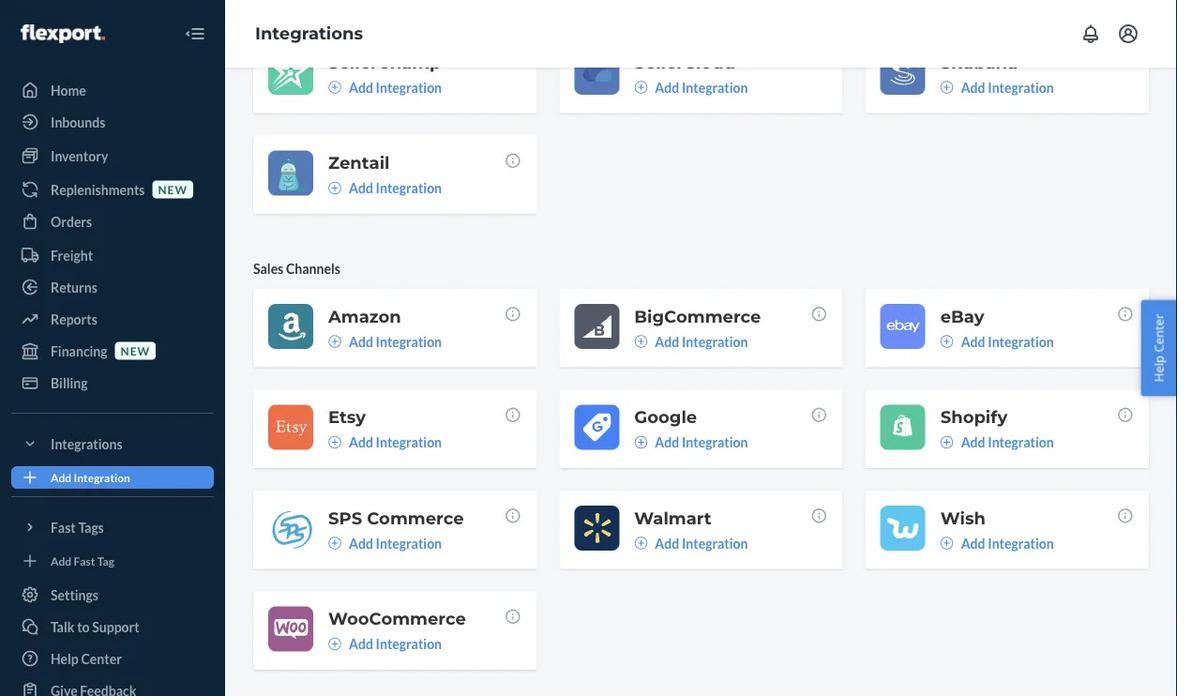 Task type: locate. For each thing, give the bounding box(es) containing it.
add integration link down amazon
[[328, 332, 442, 351]]

integrations link
[[255, 23, 363, 44]]

add up fast tags
[[51, 470, 71, 484]]

add integration link down wish
[[941, 534, 1054, 552]]

add down google
[[655, 434, 680, 450]]

help center link
[[11, 644, 214, 674]]

add integration link for sps commerce
[[328, 534, 442, 552]]

help
[[1151, 356, 1168, 382], [51, 651, 79, 667]]

add integration down amazon
[[349, 333, 442, 349]]

integrations
[[255, 23, 363, 44], [51, 436, 123, 452]]

add integration link down sellercloud
[[635, 78, 748, 96]]

new down the reports link at the top left of page
[[121, 344, 150, 357]]

0 horizontal spatial center
[[81, 651, 122, 667]]

settings link
[[11, 580, 214, 610]]

0 vertical spatial fast
[[51, 519, 76, 535]]

add for topmost plus circle image
[[961, 79, 986, 95]]

add down zentail
[[349, 180, 373, 196]]

add integration
[[349, 79, 442, 95], [655, 79, 748, 95], [961, 79, 1054, 95], [349, 180, 442, 196], [349, 333, 442, 349], [655, 333, 748, 349], [961, 333, 1054, 349], [349, 434, 442, 450], [655, 434, 748, 450], [961, 434, 1054, 450], [51, 470, 130, 484], [349, 535, 442, 551], [655, 535, 748, 551], [961, 535, 1054, 551], [349, 636, 442, 652]]

add integration down etsy at bottom left
[[349, 434, 442, 450]]

0 horizontal spatial help
[[51, 651, 79, 667]]

add down wish
[[961, 535, 986, 551]]

add down etsy at bottom left
[[349, 434, 373, 450]]

1 vertical spatial integrations
[[51, 436, 123, 452]]

add down woocommerce
[[349, 636, 373, 652]]

home link
[[11, 75, 214, 105]]

plus circle image down google
[[635, 436, 648, 449]]

plus circle image
[[328, 81, 342, 94], [635, 81, 648, 94], [328, 181, 342, 195], [635, 335, 648, 348], [941, 335, 954, 348], [328, 436, 342, 449], [635, 436, 648, 449], [941, 436, 954, 449], [328, 537, 342, 550], [635, 537, 648, 550], [941, 537, 954, 550], [328, 637, 342, 651]]

add integration down woocommerce
[[349, 636, 442, 652]]

add down sellercloud
[[655, 79, 680, 95]]

add down sps
[[349, 535, 373, 551]]

add integration link
[[328, 78, 442, 96], [635, 78, 748, 96], [941, 78, 1054, 96], [328, 179, 442, 197], [328, 332, 442, 351], [635, 332, 748, 351], [941, 332, 1054, 351], [328, 433, 442, 452], [635, 433, 748, 452], [941, 433, 1054, 452], [11, 466, 214, 489], [328, 534, 442, 552], [635, 534, 748, 552], [941, 534, 1054, 552], [328, 635, 442, 653]]

add integration link down zentail
[[328, 179, 442, 197]]

integration for ebay
[[988, 333, 1054, 349]]

plus circle image down etsy at bottom left
[[328, 436, 342, 449]]

add integration down google
[[655, 434, 748, 450]]

tags
[[78, 519, 104, 535]]

walmart
[[635, 507, 712, 528]]

flexport logo image
[[21, 24, 105, 43]]

add for plus circle icon for woocommerce
[[349, 636, 373, 652]]

add integration link down bigcommerce at the right top of the page
[[635, 332, 748, 351]]

freight link
[[11, 240, 214, 270]]

1 vertical spatial new
[[121, 344, 150, 357]]

add for wish plus circle icon
[[961, 535, 986, 551]]

integration for walmart
[[682, 535, 748, 551]]

add integration down walmart
[[655, 535, 748, 551]]

shopify
[[941, 407, 1008, 427]]

1 horizontal spatial help
[[1151, 356, 1168, 382]]

plus circle image down skubana
[[941, 81, 954, 94]]

integration for woocommerce
[[376, 636, 442, 652]]

add for plus circle icon associated with sps commerce
[[349, 535, 373, 551]]

0 vertical spatial center
[[1151, 314, 1168, 352]]

help center
[[1151, 314, 1168, 382], [51, 651, 122, 667]]

add integration link for etsy
[[328, 433, 442, 452]]

integration for amazon
[[376, 333, 442, 349]]

add integration down wish
[[961, 535, 1054, 551]]

1 horizontal spatial new
[[158, 182, 188, 196]]

center
[[1151, 314, 1168, 352], [81, 651, 122, 667]]

add for plus circle icon corresponding to google
[[655, 434, 680, 450]]

sps commerce
[[328, 507, 464, 528]]

plus circle image for wish
[[941, 537, 954, 550]]

sellerchamp
[[328, 51, 441, 72]]

google
[[635, 407, 697, 427]]

plus circle image down woocommerce
[[328, 637, 342, 651]]

reports
[[51, 311, 97, 327]]

integration for zentail
[[376, 180, 442, 196]]

1 horizontal spatial plus circle image
[[941, 81, 954, 94]]

add integration down bigcommerce at the right top of the page
[[655, 333, 748, 349]]

add for left plus circle image
[[349, 333, 373, 349]]

add integration down sps commerce
[[349, 535, 442, 551]]

commerce
[[367, 507, 464, 528]]

plus circle image down bigcommerce at the right top of the page
[[635, 335, 648, 348]]

sellercloud
[[635, 51, 736, 72]]

plus circle image for zentail
[[328, 181, 342, 195]]

add for plus circle icon related to zentail
[[349, 180, 373, 196]]

add up 'settings'
[[51, 554, 71, 568]]

add down skubana
[[961, 79, 986, 95]]

freight
[[51, 247, 93, 263]]

add integration for ebay
[[961, 333, 1054, 349]]

0 horizontal spatial help center
[[51, 651, 122, 667]]

add down sellerchamp
[[349, 79, 373, 95]]

0 vertical spatial help center
[[1151, 314, 1168, 382]]

add integration link for bigcommerce
[[635, 332, 748, 351]]

add integration down zentail
[[349, 180, 442, 196]]

help inside button
[[1151, 356, 1168, 382]]

add down walmart
[[655, 535, 680, 551]]

add down bigcommerce at the right top of the page
[[655, 333, 680, 349]]

1 horizontal spatial integrations
[[255, 23, 363, 44]]

tag
[[97, 554, 114, 568]]

add for etsy's plus circle icon
[[349, 434, 373, 450]]

add
[[349, 79, 373, 95], [655, 79, 680, 95], [961, 79, 986, 95], [349, 180, 373, 196], [349, 333, 373, 349], [655, 333, 680, 349], [961, 333, 986, 349], [349, 434, 373, 450], [655, 434, 680, 450], [961, 434, 986, 450], [51, 470, 71, 484], [349, 535, 373, 551], [655, 535, 680, 551], [961, 535, 986, 551], [51, 554, 71, 568], [349, 636, 373, 652]]

0 horizontal spatial new
[[121, 344, 150, 357]]

integration for shopify
[[988, 434, 1054, 450]]

add down shopify
[[961, 434, 986, 450]]

0 horizontal spatial integrations
[[51, 436, 123, 452]]

1 vertical spatial help center
[[51, 651, 122, 667]]

fast left tags
[[51, 519, 76, 535]]

integrations down billing
[[51, 436, 123, 452]]

plus circle image down ebay
[[941, 335, 954, 348]]

support
[[92, 619, 139, 635]]

plus circle image down walmart
[[635, 537, 648, 550]]

skubana
[[941, 51, 1018, 72]]

0 vertical spatial help
[[1151, 356, 1168, 382]]

add integration link down shopify
[[941, 433, 1054, 452]]

0 horizontal spatial plus circle image
[[328, 335, 342, 348]]

add integration link down walmart
[[635, 534, 748, 552]]

inbounds
[[51, 114, 105, 130]]

1 vertical spatial help
[[51, 651, 79, 667]]

1 horizontal spatial help center
[[1151, 314, 1168, 382]]

add integration for shopify
[[961, 434, 1054, 450]]

integration
[[376, 79, 442, 95], [682, 79, 748, 95], [988, 79, 1054, 95], [376, 180, 442, 196], [376, 333, 442, 349], [682, 333, 748, 349], [988, 333, 1054, 349], [376, 434, 442, 450], [682, 434, 748, 450], [988, 434, 1054, 450], [74, 470, 130, 484], [376, 535, 442, 551], [682, 535, 748, 551], [988, 535, 1054, 551], [376, 636, 442, 652]]

add down ebay
[[961, 333, 986, 349]]

home
[[51, 82, 86, 98]]

plus circle image
[[941, 81, 954, 94], [328, 335, 342, 348]]

add integration link down woocommerce
[[328, 635, 442, 653]]

integration for google
[[682, 434, 748, 450]]

add integration link for ebay
[[941, 332, 1054, 351]]

plus circle image down shopify
[[941, 436, 954, 449]]

plus circle image down sps
[[328, 537, 342, 550]]

to
[[77, 619, 90, 635]]

billing link
[[11, 368, 214, 398]]

add integration link down ebay
[[941, 332, 1054, 351]]

fast left tag
[[74, 554, 95, 568]]

plus circle image down zentail
[[328, 181, 342, 195]]

0 vertical spatial new
[[158, 182, 188, 196]]

etsy
[[328, 407, 366, 427]]

plus circle image for bigcommerce
[[635, 335, 648, 348]]

fast
[[51, 519, 76, 535], [74, 554, 95, 568]]

new
[[158, 182, 188, 196], [121, 344, 150, 357]]

add integration link down skubana
[[941, 78, 1054, 96]]

0 vertical spatial integrations
[[255, 23, 363, 44]]

new up orders link at the top left
[[158, 182, 188, 196]]

add down amazon
[[349, 333, 373, 349]]

1 vertical spatial plus circle image
[[328, 335, 342, 348]]

center inside button
[[1151, 314, 1168, 352]]

add integration link down sps commerce
[[328, 534, 442, 552]]

add integration for sps commerce
[[349, 535, 442, 551]]

add integration down ebay
[[961, 333, 1054, 349]]

plus circle image for shopify
[[941, 436, 954, 449]]

plus circle image down wish
[[941, 537, 954, 550]]

add integration link for amazon
[[328, 332, 442, 351]]

new for replenishments
[[158, 182, 188, 196]]

open notifications image
[[1080, 23, 1102, 45]]

add integration link down etsy at bottom left
[[328, 433, 442, 452]]

plus circle image for woocommerce
[[328, 637, 342, 651]]

integrations up sellerchamp
[[255, 23, 363, 44]]

plus circle image for etsy
[[328, 436, 342, 449]]

add integration link down google
[[635, 433, 748, 452]]

1 horizontal spatial center
[[1151, 314, 1168, 352]]

plus circle image down amazon
[[328, 335, 342, 348]]

add integration down sellerchamp
[[349, 79, 442, 95]]

woocommerce
[[328, 608, 466, 629]]

replenishments
[[51, 182, 145, 197]]

add integration down shopify
[[961, 434, 1054, 450]]



Task type: describe. For each thing, give the bounding box(es) containing it.
amazon
[[328, 306, 401, 326]]

inventory
[[51, 148, 108, 164]]

add for plus circle icon associated with walmart
[[655, 535, 680, 551]]

add integration link for zentail
[[328, 179, 442, 197]]

plus circle image for walmart
[[635, 537, 648, 550]]

0 vertical spatial plus circle image
[[941, 81, 954, 94]]

sales channels
[[253, 260, 341, 276]]

add integration link for walmart
[[635, 534, 748, 552]]

integration for sps commerce
[[376, 535, 442, 551]]

add for plus circle icon for shopify
[[961, 434, 986, 450]]

add integration down skubana
[[961, 79, 1054, 95]]

add integration link for google
[[635, 433, 748, 452]]

talk to support
[[51, 619, 139, 635]]

add integration for walmart
[[655, 535, 748, 551]]

billing
[[51, 375, 88, 391]]

help center button
[[1141, 300, 1177, 396]]

channels
[[286, 260, 341, 276]]

add for plus circle icon underneath sellercloud
[[655, 79, 680, 95]]

open account menu image
[[1117, 23, 1140, 45]]

settings
[[51, 587, 98, 603]]

help center inside button
[[1151, 314, 1168, 382]]

1 vertical spatial center
[[81, 651, 122, 667]]

talk
[[51, 619, 75, 635]]

fast tags button
[[11, 512, 214, 542]]

fast tags
[[51, 519, 104, 535]]

add integration for amazon
[[349, 333, 442, 349]]

orders
[[51, 213, 92, 229]]

ebay
[[941, 306, 985, 326]]

bigcommerce
[[635, 306, 761, 326]]

add integration for bigcommerce
[[655, 333, 748, 349]]

fast inside dropdown button
[[51, 519, 76, 535]]

plus circle image for sps commerce
[[328, 537, 342, 550]]

plus circle image for google
[[635, 436, 648, 449]]

reports link
[[11, 304, 214, 334]]

orders link
[[11, 206, 214, 236]]

add for plus circle icon below sellerchamp
[[349, 79, 373, 95]]

integration for wish
[[988, 535, 1054, 551]]

add integration for woocommerce
[[349, 636, 442, 652]]

add integration for etsy
[[349, 434, 442, 450]]

plus circle image for ebay
[[941, 335, 954, 348]]

add integration down integrations dropdown button
[[51, 470, 130, 484]]

sales
[[253, 260, 284, 276]]

plus circle image down sellerchamp
[[328, 81, 342, 94]]

add integration link down sellerchamp
[[328, 78, 442, 96]]

add integration link for wish
[[941, 534, 1054, 552]]

talk to support button
[[11, 612, 214, 642]]

returns
[[51, 279, 97, 295]]

new for financing
[[121, 344, 150, 357]]

add integration for google
[[655, 434, 748, 450]]

add for ebay plus circle icon
[[961, 333, 986, 349]]

1 vertical spatial fast
[[74, 554, 95, 568]]

add for bigcommerce plus circle icon
[[655, 333, 680, 349]]

returns link
[[11, 272, 214, 302]]

add fast tag
[[51, 554, 114, 568]]

integration for etsy
[[376, 434, 442, 450]]

zentail
[[328, 152, 390, 173]]

wish
[[941, 507, 986, 528]]

add integration for zentail
[[349, 180, 442, 196]]

financing
[[51, 343, 108, 359]]

close navigation image
[[184, 23, 206, 45]]

inventory link
[[11, 141, 214, 171]]

add integration down sellercloud
[[655, 79, 748, 95]]

integrations button
[[11, 429, 214, 459]]

add integration for wish
[[961, 535, 1054, 551]]

add integration link for woocommerce
[[328, 635, 442, 653]]

integration for bigcommerce
[[682, 333, 748, 349]]

add fast tag link
[[11, 550, 214, 572]]

integrations inside dropdown button
[[51, 436, 123, 452]]

inbounds link
[[11, 107, 214, 137]]

add integration link down integrations dropdown button
[[11, 466, 214, 489]]

plus circle image down sellercloud
[[635, 81, 648, 94]]

add integration link for shopify
[[941, 433, 1054, 452]]

sps
[[328, 507, 362, 528]]



Task type: vqa. For each thing, say whether or not it's contained in the screenshot.
Help Center
yes



